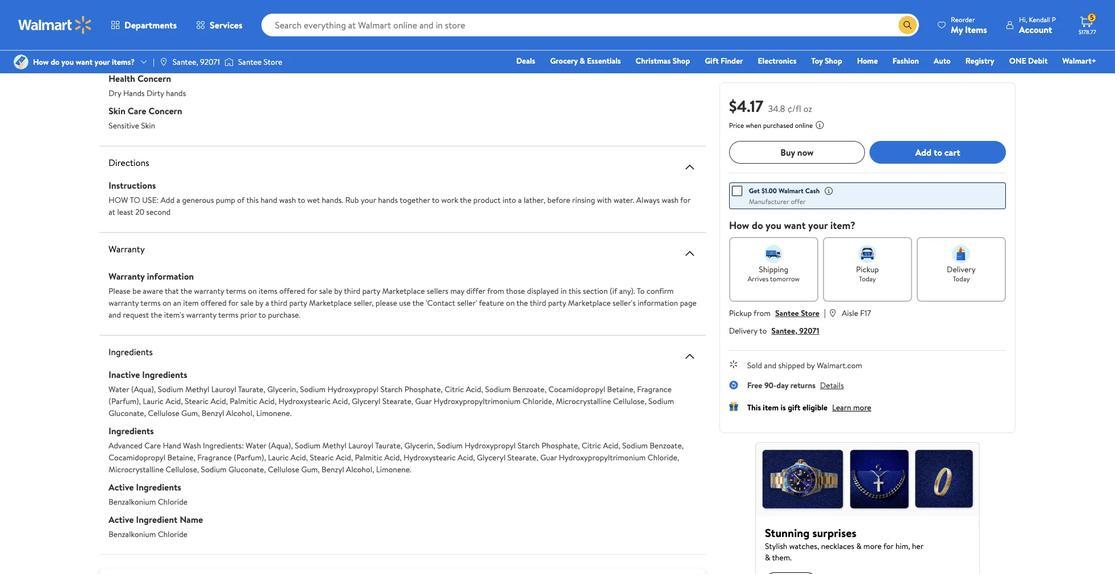 Task type: locate. For each thing, give the bounding box(es) containing it.
1 vertical spatial active
[[109, 513, 134, 526]]

warranty right item's
[[186, 309, 217, 320]]

store right or
[[264, 56, 282, 68]]

this
[[747, 402, 761, 413]]

2 chloride from the top
[[158, 528, 188, 540]]

your right "rub"
[[361, 194, 376, 206]]

1 horizontal spatial third
[[344, 285, 361, 296]]

1 horizontal spatial hydroxypropyl
[[465, 440, 516, 451]]

to
[[934, 146, 943, 158], [298, 194, 305, 206], [432, 194, 439, 206], [259, 309, 266, 320], [760, 325, 767, 337]]

0 horizontal spatial use
[[126, 55, 138, 66]]

1 horizontal spatial delivery
[[947, 264, 976, 275]]

information down confirm
[[638, 297, 678, 308]]

1 horizontal spatial (aqua),
[[268, 440, 293, 451]]

pickup down intent image for pickup
[[856, 264, 879, 275]]

0 horizontal spatial item
[[183, 297, 199, 308]]

legal information image
[[815, 121, 825, 130]]

your left 'item?'
[[808, 218, 828, 233]]

walmart
[[779, 186, 804, 196]]

0 horizontal spatial offered
[[201, 297, 227, 308]]

stop up health
[[109, 55, 125, 66]]

 image
[[159, 57, 168, 67]]

indications up ask
[[146, 40, 190, 52]]

active left ingredient
[[109, 513, 134, 526]]

you for how do you want your item?
[[766, 218, 782, 233]]

santee, down pickup from santee store |
[[772, 325, 798, 337]]

0 vertical spatial use
[[126, 55, 138, 66]]

when
[[746, 121, 762, 130]]

add inside the "instructions how to use: add a generous pump of this hand wash to wet hands. rub your hands together to work the product into a lather, before rinsing with water. always wash for at least 20 second"
[[161, 194, 175, 206]]

terms up 'prior'
[[226, 285, 246, 296]]

do for how do you want your items?
[[51, 56, 60, 68]]

essentials
[[587, 55, 621, 67]]

this right of
[[246, 194, 259, 206]]

for down directions image
[[681, 194, 691, 206]]

information up that
[[147, 270, 194, 282]]

terms
[[226, 285, 246, 296], [141, 297, 161, 308], [218, 309, 238, 320]]

delivery for to
[[729, 325, 758, 337]]

1 vertical spatial use
[[399, 297, 411, 308]]

price when purchased online
[[729, 121, 813, 130]]

1 horizontal spatial gum,
[[301, 464, 320, 475]]

benzoate,
[[513, 383, 547, 395], [650, 440, 684, 451]]

use down 'use'
[[126, 55, 138, 66]]

ingredients image
[[683, 349, 697, 363]]

how
[[109, 194, 128, 206]]

5 $178.77
[[1079, 13, 1096, 36]]

lauroyl
[[211, 383, 236, 395], [348, 440, 374, 451]]

1 vertical spatial for
[[307, 285, 317, 296]]

for right an
[[228, 297, 239, 308]]

0 horizontal spatial you
[[61, 56, 74, 68]]

aisle
[[842, 308, 859, 319]]

1 horizontal spatial do
[[752, 218, 763, 233]]

please
[[109, 285, 131, 296]]

pickup up the delivery to santee, 92071
[[729, 308, 752, 319]]

0 vertical spatial stearic
[[185, 395, 209, 407]]

2 shop from the left
[[825, 55, 842, 67]]

chloride down ingredient
[[158, 528, 188, 540]]

how down get $1.00 walmart cash checkbox
[[729, 218, 750, 233]]

tomorrow
[[770, 274, 800, 284]]

Walmart Site-Wide search field
[[261, 14, 919, 36]]

aware
[[143, 285, 163, 296]]

care left hand
[[144, 440, 161, 451]]

today inside pickup today
[[859, 274, 876, 284]]

wash right always
[[662, 194, 679, 206]]

warranty down least
[[109, 242, 145, 255]]

today down intent image for pickup
[[859, 274, 876, 284]]

 image for santee store
[[225, 56, 234, 68]]

doctor
[[167, 55, 190, 66]]

your inside the "instructions how to use: add a generous pump of this hand wash to wet hands. rub your hands together to work the product into a lather, before rinsing with water. always wash for at least 20 second"
[[361, 194, 376, 206]]

delivery up sold
[[729, 325, 758, 337]]

how for how do you want your item?
[[729, 218, 750, 233]]

gifting made easy image
[[729, 402, 738, 411]]

 image for how do you want your items?
[[14, 55, 28, 69]]

active down advanced
[[109, 481, 134, 493]]

marketplace down section
[[568, 297, 611, 308]]

1 vertical spatial benzyl
[[322, 464, 344, 475]]

if
[[192, 55, 197, 66]]

0 horizontal spatial santee
[[238, 56, 262, 68]]

ingredients
[[109, 345, 153, 358], [142, 368, 187, 381], [109, 424, 154, 437], [136, 481, 181, 493]]

hands left together
[[378, 194, 398, 206]]

1 horizontal spatial hydroxypropyltrimonium
[[559, 452, 646, 463]]

feature
[[479, 297, 504, 308]]

deals
[[516, 55, 535, 67]]

gluconate, up advanced
[[109, 407, 146, 419]]

how down the walmart "image"
[[33, 56, 49, 68]]

auto link
[[929, 55, 956, 67]]

1 vertical spatial fragrance
[[197, 452, 232, 463]]

care down the 'hands'
[[128, 104, 146, 117]]

hands inside the "instructions how to use: add a generous pump of this hand wash to wet hands. rub your hands together to work the product into a lather, before rinsing with water. always wash for at least 20 second"
[[378, 194, 398, 206]]

1 horizontal spatial from
[[754, 308, 771, 319]]

manufacturer
[[749, 197, 789, 206]]

1 wash from the left
[[279, 194, 296, 206]]

auto
[[934, 55, 951, 67]]

add to cart button
[[870, 141, 1006, 164]]

you down manufacturer offer
[[766, 218, 782, 233]]

your for how do you want your item?
[[808, 218, 828, 233]]

1 horizontal spatial how
[[729, 218, 750, 233]]

care inside the inactive ingredients water (aqua), sodium methyl lauroyl taurate, glycerin, sodium hydroxypropyl starch phosphate, citric acid, sodium benzoate, cocamidopropyl betaine, fragrance (parfum), lauric acid, stearic acid, palmitic acid, hydroxystearic acid, glyceryl stearate, guar hydroxypropyltrimonium chloride, microcrystalline cellulose, sodium gluconate, cellulose gum, benzyl alcohol, limonene. ingredients advanced care hand wash ingredients: water (aqua), sodium methyl lauroyl taurate, glycerin, sodium hydroxypropyl starch phosphate, citric acid, sodium benzoate, cocamidopropyl betaine, fragrance (parfum), lauric acid, stearic acid, palmitic acid, hydroxystearic acid, glyceryl stearate, guar hydroxypropyltrimonium chloride, microcrystalline cellulose, sodium gluconate, cellulose gum, benzyl alcohol, limonene. active ingredients benzalkonium chloride active ingredient name benzalkonium chloride
[[144, 440, 161, 451]]

santee, 92071 button
[[772, 325, 820, 337]]

1 vertical spatial phosphate,
[[542, 440, 580, 451]]

add up second
[[161, 194, 175, 206]]

page
[[680, 297, 697, 308]]

you down the walmart "image"
[[61, 56, 74, 68]]

fashion link
[[888, 55, 924, 67]]

items
[[965, 23, 987, 36]]

pickup inside pickup from santee store |
[[729, 308, 752, 319]]

concern down dirty
[[149, 104, 182, 117]]

use inside "stop use indications stop use and ask doctor if irritation or redness develop health concern dry hands dirty hands skin care concern sensitive skin"
[[126, 55, 138, 66]]

item right an
[[183, 297, 199, 308]]

learn
[[832, 402, 852, 413]]

1 horizontal spatial santee,
[[772, 325, 798, 337]]

add inside button
[[916, 146, 932, 158]]

do down manufacturer
[[752, 218, 763, 233]]

want for item?
[[784, 218, 806, 233]]

1 vertical spatial starch
[[518, 440, 540, 451]]

(parfum), down ingredients:
[[234, 452, 266, 463]]

santee left develop
[[238, 56, 262, 68]]

0 vertical spatial cellulose,
[[613, 395, 647, 407]]

and left request
[[109, 309, 121, 320]]

christmas shop link
[[631, 55, 695, 67]]

from inside pickup from santee store |
[[754, 308, 771, 319]]

0 vertical spatial and
[[140, 55, 152, 66]]

1 horizontal spatial party
[[362, 285, 380, 296]]

wet
[[307, 194, 320, 206]]

92071 right if
[[200, 56, 220, 68]]

and left ask
[[140, 55, 152, 66]]

| left doctor
[[153, 56, 155, 68]]

2 horizontal spatial party
[[548, 297, 566, 308]]

0 horizontal spatial (parfum),
[[109, 395, 141, 407]]

 image
[[14, 55, 28, 69], [225, 56, 234, 68]]

benzyl
[[202, 407, 224, 419], [322, 464, 344, 475]]

this inside warranty information please be aware that the warranty terms on items offered for sale by third party marketplace sellers may differ from those displayed in this section (if any). to confirm warranty terms on an item offered for sale by a third party marketplace seller, please use the 'contact seller' feature on the third party marketplace seller's information page and request the item's warranty terms prior to purchase.
[[569, 285, 581, 296]]

offered right items
[[279, 285, 305, 296]]

92071
[[200, 56, 220, 68], [799, 325, 820, 337]]

third up purchase.
[[271, 297, 287, 308]]

wash right hand
[[279, 194, 296, 206]]

0 horizontal spatial store
[[264, 56, 282, 68]]

today down the intent image for delivery
[[953, 274, 970, 284]]

offered right an
[[201, 297, 227, 308]]

(parfum), down inactive
[[109, 395, 141, 407]]

1 today from the left
[[859, 274, 876, 284]]

your
[[95, 56, 110, 68], [361, 194, 376, 206], [808, 218, 828, 233]]

santee inside pickup from santee store |
[[775, 308, 799, 319]]

1 active from the top
[[109, 481, 134, 493]]

2 horizontal spatial on
[[506, 297, 515, 308]]

shop for christmas shop
[[673, 55, 690, 67]]

1 shop from the left
[[673, 55, 690, 67]]

request
[[123, 309, 149, 320]]

palmitic
[[230, 395, 257, 407], [355, 452, 383, 463]]

0 horizontal spatial do
[[51, 56, 60, 68]]

deals link
[[511, 55, 541, 67]]

0 vertical spatial your
[[95, 56, 110, 68]]

your left items?
[[95, 56, 110, 68]]

shop for toy shop
[[825, 55, 842, 67]]

2 vertical spatial and
[[764, 360, 777, 371]]

indications up 'use'
[[109, 17, 151, 29]]

1 vertical spatial store
[[801, 308, 820, 319]]

warranty image
[[683, 246, 697, 260]]

0 vertical spatial warranty
[[194, 285, 224, 296]]

third up seller,
[[344, 285, 361, 296]]

1 vertical spatial hydroxypropyltrimonium
[[559, 452, 646, 463]]

marketplace up please
[[382, 285, 425, 296]]

item
[[183, 297, 199, 308], [763, 402, 779, 413]]

 image left redness
[[225, 56, 234, 68]]

1 vertical spatial stearic
[[310, 452, 334, 463]]

free
[[747, 380, 763, 391]]

shop right toy
[[825, 55, 842, 67]]

1 vertical spatial warranty
[[109, 270, 145, 282]]

0 horizontal spatial cellulose,
[[166, 464, 199, 475]]

0 vertical spatial warranty
[[109, 242, 145, 255]]

toy shop link
[[806, 55, 848, 67]]

0 horizontal spatial today
[[859, 274, 876, 284]]

1 horizontal spatial taurate,
[[375, 440, 403, 451]]

item left is
[[763, 402, 779, 413]]

0 vertical spatial (aqua),
[[131, 383, 156, 395]]

irritation
[[199, 55, 229, 66]]

1 vertical spatial cocamidopropyl
[[109, 452, 165, 463]]

to left work
[[432, 194, 439, 206]]

0 vertical spatial want
[[76, 56, 93, 68]]

item?
[[831, 218, 856, 233]]

walmart+
[[1063, 55, 1097, 67]]

water right ingredients:
[[246, 440, 266, 451]]

benzalkonium up ingredient
[[109, 496, 156, 507]]

a left the generous
[[176, 194, 180, 206]]

may
[[450, 285, 465, 296]]

pickup from santee store |
[[729, 306, 826, 319]]

directions image
[[683, 160, 697, 174]]

2 today from the left
[[953, 274, 970, 284]]

¢/fl
[[788, 102, 802, 115]]

today inside delivery today
[[953, 274, 970, 284]]

starch
[[381, 383, 403, 395], [518, 440, 540, 451]]

0 vertical spatial benzyl
[[202, 407, 224, 419]]

1 horizontal spatial use
[[399, 297, 411, 308]]

search icon image
[[903, 20, 912, 30]]

0 vertical spatial delivery
[[947, 264, 976, 275]]

1 horizontal spatial starch
[[518, 440, 540, 451]]

| left aisle on the bottom right of page
[[824, 306, 826, 319]]

1 horizontal spatial lauroyl
[[348, 440, 374, 451]]

today for pickup
[[859, 274, 876, 284]]

water down inactive
[[109, 383, 129, 395]]

warranty inside warranty information please be aware that the warranty terms on items offered for sale by third party marketplace sellers may differ from those displayed in this section (if any). to confirm warranty terms on an item offered for sale by a third party marketplace seller, please use the 'contact seller' feature on the third party marketplace seller's information page and request the item's warranty terms prior to purchase.
[[109, 270, 145, 282]]

marketplace left seller,
[[309, 297, 352, 308]]

cart
[[945, 146, 961, 158]]

santee up 'santee, 92071' button
[[775, 308, 799, 319]]

and right sold
[[764, 360, 777, 371]]

use right please
[[399, 297, 411, 308]]

your for how do you want your items?
[[95, 56, 110, 68]]

1 horizontal spatial by
[[334, 285, 342, 296]]

0 horizontal spatial wash
[[279, 194, 296, 206]]

warranty right that
[[194, 285, 224, 296]]

hands right dirty
[[166, 87, 186, 99]]

0 horizontal spatial skin
[[109, 104, 125, 117]]

store up 'santee, 92071' button
[[801, 308, 820, 319]]

1 vertical spatial want
[[784, 218, 806, 233]]

92071 down the santee store button
[[799, 325, 820, 337]]

phosphate,
[[405, 383, 443, 395], [542, 440, 580, 451]]

item's
[[164, 309, 184, 320]]

develop
[[268, 55, 296, 66]]

on down those
[[506, 297, 515, 308]]

1 horizontal spatial 92071
[[799, 325, 820, 337]]

0 vertical spatial concern
[[137, 72, 171, 84]]

0 horizontal spatial stearic
[[185, 395, 209, 407]]

Search search field
[[261, 14, 919, 36]]

0 horizontal spatial want
[[76, 56, 93, 68]]

the left item's
[[151, 309, 162, 320]]

for right items
[[307, 285, 317, 296]]

show walmart cash details image
[[825, 186, 834, 196]]

$178.77
[[1079, 28, 1096, 36]]

0 horizontal spatial hydroxypropyltrimonium
[[434, 395, 521, 407]]

please
[[376, 297, 397, 308]]

0 vertical spatial for
[[681, 194, 691, 206]]

santee,
[[173, 56, 198, 68], [772, 325, 798, 337]]

a right into
[[518, 194, 522, 206]]

1 horizontal spatial for
[[307, 285, 317, 296]]

now
[[798, 146, 814, 158]]

stop up items?
[[109, 40, 127, 52]]

oz
[[804, 102, 812, 115]]

santee store button
[[775, 308, 820, 319]]

0 horizontal spatial microcrystalline
[[109, 464, 164, 475]]

0 horizontal spatial pickup
[[729, 308, 752, 319]]

cellulose,
[[613, 395, 647, 407], [166, 464, 199, 475]]

1 warranty from the top
[[109, 242, 145, 255]]

do for how do you want your item?
[[752, 218, 763, 233]]

(parfum),
[[109, 395, 141, 407], [234, 452, 266, 463]]

0 vertical spatial by
[[334, 285, 342, 296]]

the down those
[[517, 297, 528, 308]]

pump
[[216, 194, 235, 206]]

sold
[[747, 360, 762, 371]]

third down displayed
[[530, 297, 546, 308]]

one debit
[[1010, 55, 1048, 67]]

gluconate, down ingredients:
[[229, 464, 266, 475]]

warranty up please
[[109, 270, 145, 282]]

how do you want your items?
[[33, 56, 135, 68]]

product
[[473, 194, 501, 206]]

sellers
[[427, 285, 449, 296]]

prior
[[240, 309, 257, 320]]

1 vertical spatial skin
[[141, 120, 155, 131]]

on
[[248, 285, 257, 296], [163, 297, 171, 308], [506, 297, 515, 308]]

inactive ingredients water (aqua), sodium methyl lauroyl taurate, glycerin, sodium hydroxypropyl starch phosphate, citric acid, sodium benzoate, cocamidopropyl betaine, fragrance (parfum), lauric acid, stearic acid, palmitic acid, hydroxystearic acid, glyceryl stearate, guar hydroxypropyltrimonium chloride, microcrystalline cellulose, sodium gluconate, cellulose gum, benzyl alcohol, limonene. ingredients advanced care hand wash ingredients: water (aqua), sodium methyl lauroyl taurate, glycerin, sodium hydroxypropyl starch phosphate, citric acid, sodium benzoate, cocamidopropyl betaine, fragrance (parfum), lauric acid, stearic acid, palmitic acid, hydroxystearic acid, glyceryl stearate, guar hydroxypropyltrimonium chloride, microcrystalline cellulose, sodium gluconate, cellulose gum, benzyl alcohol, limonene. active ingredients benzalkonium chloride active ingredient name benzalkonium chloride
[[109, 368, 684, 540]]

0 vertical spatial stearate,
[[382, 395, 413, 407]]

0 vertical spatial item
[[183, 297, 199, 308]]

1 vertical spatial care
[[144, 440, 161, 451]]

generous
[[182, 194, 214, 206]]

0 horizontal spatial (aqua),
[[131, 383, 156, 395]]

registry link
[[961, 55, 1000, 67]]

0 horizontal spatial from
[[487, 285, 504, 296]]

indications inside "stop use indications stop use and ask doctor if irritation or redness develop health concern dry hands dirty hands skin care concern sensitive skin"
[[146, 40, 190, 52]]

the left 'contact
[[413, 297, 424, 308]]

1 horizontal spatial pickup
[[856, 264, 879, 275]]

for
[[681, 194, 691, 206], [307, 285, 317, 296], [228, 297, 239, 308]]

benzalkonium down ingredient
[[109, 528, 156, 540]]

water.
[[614, 194, 635, 206]]

sodium
[[158, 383, 183, 395], [300, 383, 326, 395], [485, 383, 511, 395], [649, 395, 674, 407], [295, 440, 321, 451], [437, 440, 463, 451], [622, 440, 648, 451], [201, 464, 227, 475]]

today for delivery
[[953, 274, 970, 284]]

party down in
[[548, 297, 566, 308]]

indications
[[109, 17, 151, 29], [146, 40, 190, 52]]

delivery down the intent image for delivery
[[947, 264, 976, 275]]

how do you want your item?
[[729, 218, 856, 233]]

water
[[109, 383, 129, 395], [246, 440, 266, 451]]

is
[[781, 402, 786, 413]]

want down the offer
[[784, 218, 806, 233]]

1 chloride from the top
[[158, 496, 188, 507]]

hand
[[261, 194, 277, 206]]

shop right christmas
[[673, 55, 690, 67]]

terms left 'prior'
[[218, 309, 238, 320]]

2 horizontal spatial a
[[518, 194, 522, 206]]

limonene.
[[256, 407, 292, 419], [376, 464, 412, 475]]

0 horizontal spatial methyl
[[185, 383, 209, 395]]

2 warranty from the top
[[109, 270, 145, 282]]

warranty
[[194, 285, 224, 296], [109, 297, 139, 308], [186, 309, 217, 320]]

on left items
[[248, 285, 257, 296]]

1 vertical spatial stearate,
[[508, 452, 539, 463]]

add
[[916, 146, 932, 158], [161, 194, 175, 206]]

ingredients up advanced
[[109, 424, 154, 437]]

do down the walmart "image"
[[51, 56, 60, 68]]

skin right sensitive at the top left of the page
[[141, 120, 155, 131]]

chloride up ingredient
[[158, 496, 188, 507]]

on left an
[[163, 297, 171, 308]]

santee, right ask
[[173, 56, 198, 68]]

0 vertical spatial chloride
[[158, 496, 188, 507]]

dry
[[109, 87, 121, 99]]

add left cart
[[916, 146, 932, 158]]

pickup for pickup today
[[856, 264, 879, 275]]

0 horizontal spatial limonene.
[[256, 407, 292, 419]]

delivery for today
[[947, 264, 976, 275]]

1 vertical spatial glycerin,
[[404, 440, 435, 451]]

from up the delivery to santee, 92071
[[754, 308, 771, 319]]

party
[[362, 285, 380, 296], [289, 297, 307, 308], [548, 297, 566, 308]]

1 horizontal spatial add
[[916, 146, 932, 158]]

cocamidopropyl
[[549, 383, 605, 395], [109, 452, 165, 463]]

 image down the walmart "image"
[[14, 55, 28, 69]]

those
[[506, 285, 525, 296]]

get $1.00 walmart cash walmart plus, element
[[732, 185, 820, 197]]

this right in
[[569, 285, 581, 296]]

party up seller,
[[362, 285, 380, 296]]

from up feature
[[487, 285, 504, 296]]

2 horizontal spatial by
[[807, 360, 815, 371]]

guar
[[415, 395, 432, 407], [540, 452, 557, 463]]



Task type: describe. For each thing, give the bounding box(es) containing it.
an
[[173, 297, 181, 308]]

services button
[[187, 11, 252, 39]]

1 horizontal spatial skin
[[141, 120, 155, 131]]

free 90-day returns details
[[747, 380, 844, 391]]

one debit link
[[1004, 55, 1053, 67]]

hi, kendall p account
[[1019, 14, 1056, 36]]

1 horizontal spatial limonene.
[[376, 464, 412, 475]]

finder
[[721, 55, 743, 67]]

grocery
[[550, 55, 578, 67]]

of
[[237, 194, 245, 206]]

use
[[129, 40, 144, 52]]

0 vertical spatial hydroxypropyltrimonium
[[434, 395, 521, 407]]

instructions
[[109, 179, 156, 191]]

1 vertical spatial warranty
[[109, 297, 139, 308]]

0 horizontal spatial betaine,
[[167, 452, 195, 463]]

1 vertical spatial |
[[824, 306, 826, 319]]

1 vertical spatial methyl
[[322, 440, 347, 451]]

1 horizontal spatial stearate,
[[508, 452, 539, 463]]

0 horizontal spatial chloride,
[[523, 395, 554, 407]]

1 vertical spatial (aqua),
[[268, 440, 293, 451]]

to inside button
[[934, 146, 943, 158]]

details
[[820, 380, 844, 391]]

that
[[165, 285, 179, 296]]

0 vertical spatial offered
[[279, 285, 305, 296]]

to down pickup from santee store |
[[760, 325, 767, 337]]

$1.00
[[762, 186, 777, 196]]

cash
[[805, 186, 820, 196]]

walmart image
[[18, 16, 92, 34]]

electronics
[[758, 55, 797, 67]]

warranty for warranty
[[109, 242, 145, 255]]

0 vertical spatial guar
[[415, 395, 432, 407]]

how for how do you want your items?
[[33, 56, 49, 68]]

1 vertical spatial terms
[[141, 297, 161, 308]]

2 active from the top
[[109, 513, 134, 526]]

1 horizontal spatial microcrystalline
[[556, 395, 611, 407]]

hi,
[[1019, 14, 1028, 24]]

0 vertical spatial glyceryl
[[352, 395, 381, 407]]

seller,
[[354, 297, 374, 308]]

0 horizontal spatial marketplace
[[309, 297, 352, 308]]

0 horizontal spatial on
[[163, 297, 171, 308]]

differ
[[466, 285, 486, 296]]

gift
[[705, 55, 719, 67]]

add to cart
[[916, 146, 961, 158]]

0 vertical spatial taurate,
[[238, 383, 265, 395]]

(if
[[610, 285, 617, 296]]

0 horizontal spatial cocamidopropyl
[[109, 452, 165, 463]]

warranty for warranty information please be aware that the warranty terms on items offered for sale by third party marketplace sellers may differ from those displayed in this section (if any). to confirm warranty terms on an item offered for sale by a third party marketplace seller, please use the 'contact seller' feature on the third party marketplace seller's information page and request the item's warranty terms prior to purchase.
[[109, 270, 145, 282]]

0 vertical spatial betaine,
[[607, 383, 635, 395]]

hand
[[163, 440, 181, 451]]

0 horizontal spatial stearate,
[[382, 395, 413, 407]]

the right that
[[181, 285, 192, 296]]

90-
[[765, 380, 777, 391]]

0 horizontal spatial lauroyl
[[211, 383, 236, 395]]

for inside the "instructions how to use: add a generous pump of this hand wash to wet hands. rub your hands together to work the product into a lather, before rinsing with water. always wash for at least 20 second"
[[681, 194, 691, 206]]

home link
[[852, 55, 883, 67]]

1 vertical spatial lauric
[[268, 452, 289, 463]]

confirm
[[647, 285, 674, 296]]

0 vertical spatial store
[[264, 56, 282, 68]]

20
[[135, 206, 144, 217]]

0 horizontal spatial by
[[255, 297, 264, 308]]

with
[[597, 194, 612, 206]]

1 vertical spatial glyceryl
[[477, 452, 506, 463]]

to inside warranty information please be aware that the warranty terms on items offered for sale by third party marketplace sellers may differ from those displayed in this section (if any). to confirm warranty terms on an item offered for sale by a third party marketplace seller, please use the 'contact seller' feature on the third party marketplace seller's information page and request the item's warranty terms prior to purchase.
[[259, 309, 266, 320]]

stop use indications stop use and ask doctor if irritation or redness develop health concern dry hands dirty hands skin care concern sensitive skin
[[109, 40, 296, 131]]

1 horizontal spatial on
[[248, 285, 257, 296]]

1 vertical spatial taurate,
[[375, 440, 403, 451]]

2 stop from the top
[[109, 55, 125, 66]]

1 vertical spatial santee,
[[772, 325, 798, 337]]

0 vertical spatial santee
[[238, 56, 262, 68]]

1 horizontal spatial alcohol,
[[346, 464, 374, 475]]

aisle f17
[[842, 308, 871, 319]]

offer
[[791, 197, 806, 206]]

purchased
[[763, 121, 794, 130]]

displayed
[[527, 285, 559, 296]]

wash
[[183, 440, 201, 451]]

ingredients right inactive
[[142, 368, 187, 381]]

health
[[109, 72, 135, 84]]

1 horizontal spatial water
[[246, 440, 266, 451]]

1 horizontal spatial stearic
[[310, 452, 334, 463]]

gift
[[788, 402, 801, 413]]

delivery today
[[947, 264, 976, 284]]

0 vertical spatial (parfum),
[[109, 395, 141, 407]]

buy now button
[[729, 141, 865, 164]]

details button
[[820, 380, 844, 391]]

2 vertical spatial terms
[[218, 309, 238, 320]]

any).
[[619, 285, 635, 296]]

sold and shipped by walmart.com
[[747, 360, 862, 371]]

gift finder link
[[700, 55, 748, 67]]

0 horizontal spatial cellulose
[[148, 407, 179, 419]]

get $1.00 walmart cash
[[749, 186, 820, 196]]

intent image for shipping image
[[765, 245, 783, 263]]

santee, 92071
[[173, 56, 220, 68]]

to left wet
[[298, 194, 305, 206]]

2 benzalkonium from the top
[[109, 528, 156, 540]]

store inside pickup from santee store |
[[801, 308, 820, 319]]

ingredients up ingredient
[[136, 481, 181, 493]]

0 horizontal spatial benzyl
[[202, 407, 224, 419]]

1 stop from the top
[[109, 40, 127, 52]]

to
[[637, 285, 645, 296]]

ingredients up inactive
[[109, 345, 153, 358]]

in
[[561, 285, 567, 296]]

one
[[1010, 55, 1027, 67]]

34.8
[[768, 102, 785, 115]]

departments
[[125, 19, 177, 31]]

1 vertical spatial concern
[[149, 104, 182, 117]]

1 horizontal spatial gluconate,
[[229, 464, 266, 475]]

seller's
[[613, 297, 636, 308]]

walmart.com
[[817, 360, 862, 371]]

and inside warranty information please be aware that the warranty terms on items offered for sale by third party marketplace sellers may differ from those displayed in this section (if any). to confirm warranty terms on an item offered for sale by a third party marketplace seller, please use the 'contact seller' feature on the third party marketplace seller's information page and request the item's warranty terms prior to purchase.
[[109, 309, 121, 320]]

reorder my items
[[951, 14, 987, 36]]

ask
[[154, 55, 165, 66]]

0 vertical spatial phosphate,
[[405, 383, 443, 395]]

warranty information please be aware that the warranty terms on items offered for sale by third party marketplace sellers may differ from those displayed in this section (if any). to confirm warranty terms on an item offered for sale by a third party marketplace seller, please use the 'contact seller' feature on the third party marketplace seller's information page and request the item's warranty terms prior to purchase.
[[109, 270, 697, 320]]

1 vertical spatial 92071
[[799, 325, 820, 337]]

grocery & essentials link
[[545, 55, 626, 67]]

into
[[503, 194, 516, 206]]

and inside "stop use indications stop use and ask doctor if irritation or redness develop health concern dry hands dirty hands skin care concern sensitive skin"
[[140, 55, 152, 66]]

0 horizontal spatial |
[[153, 56, 155, 68]]

0 horizontal spatial lauric
[[143, 395, 164, 407]]

1 horizontal spatial benzyl
[[322, 464, 344, 475]]

0 vertical spatial alcohol,
[[226, 407, 254, 419]]

0 horizontal spatial citric
[[445, 383, 464, 395]]

0 vertical spatial information
[[147, 270, 194, 282]]

hands inside "stop use indications stop use and ask doctor if irritation or redness develop health concern dry hands dirty hands skin care concern sensitive skin"
[[166, 87, 186, 99]]

2 horizontal spatial and
[[764, 360, 777, 371]]

$4.17 34.8 ¢/fl oz
[[729, 95, 812, 117]]

hands.
[[322, 194, 343, 206]]

0 horizontal spatial gum,
[[181, 407, 200, 419]]

online
[[795, 121, 813, 130]]

shipping arrives tomorrow
[[748, 264, 800, 284]]

0 vertical spatial water
[[109, 383, 129, 395]]

1 vertical spatial microcrystalline
[[109, 464, 164, 475]]

1 vertical spatial (parfum),
[[234, 452, 266, 463]]

get
[[749, 186, 760, 196]]

1 horizontal spatial phosphate,
[[542, 440, 580, 451]]

1 vertical spatial sale
[[240, 297, 254, 308]]

0 horizontal spatial santee,
[[173, 56, 198, 68]]

1 horizontal spatial citric
[[582, 440, 601, 451]]

1 vertical spatial chloride,
[[648, 452, 679, 463]]

lather,
[[524, 194, 546, 206]]

1 horizontal spatial benzoate,
[[650, 440, 684, 451]]

1 vertical spatial cellulose
[[268, 464, 299, 475]]

0 vertical spatial fragrance
[[637, 383, 672, 395]]

1 horizontal spatial sale
[[319, 285, 332, 296]]

from inside warranty information please be aware that the warranty terms on items offered for sale by third party marketplace sellers may differ from those displayed in this section (if any). to confirm warranty terms on an item offered for sale by a third party marketplace seller, please use the 'contact seller' feature on the third party marketplace seller's information page and request the item's warranty terms prior to purchase.
[[487, 285, 504, 296]]

1 horizontal spatial glycerin,
[[404, 440, 435, 451]]

1 vertical spatial item
[[763, 402, 779, 413]]

intent image for delivery image
[[952, 245, 971, 263]]

home
[[857, 55, 878, 67]]

0 horizontal spatial 92071
[[200, 56, 220, 68]]

redness
[[240, 55, 267, 66]]

1 horizontal spatial cellulose,
[[613, 395, 647, 407]]

2 horizontal spatial third
[[530, 297, 546, 308]]

instructions how to use: add a generous pump of this hand wash to wet hands. rub your hands together to work the product into a lather, before rinsing with water. always wash for at least 20 second
[[109, 179, 691, 217]]

0 horizontal spatial a
[[176, 194, 180, 206]]

2 vertical spatial warranty
[[186, 309, 217, 320]]

least
[[117, 206, 133, 217]]

2 wash from the left
[[662, 194, 679, 206]]

fashion
[[893, 55, 919, 67]]

intent image for pickup image
[[859, 245, 877, 263]]

1 horizontal spatial palmitic
[[355, 452, 383, 463]]

you for how do you want your items?
[[61, 56, 74, 68]]

0 horizontal spatial third
[[271, 297, 287, 308]]

0 vertical spatial indications
[[109, 17, 151, 29]]

dirty
[[147, 87, 164, 99]]

pickup for pickup from santee store |
[[729, 308, 752, 319]]

eligible
[[803, 402, 828, 413]]

1 vertical spatial hydroxystearic
[[404, 452, 456, 463]]

0 horizontal spatial benzoate,
[[513, 383, 547, 395]]

Get $1.00 Walmart Cash checkbox
[[732, 186, 742, 196]]

items
[[259, 285, 278, 296]]

this inside the "instructions how to use: add a generous pump of this hand wash to wet hands. rub your hands together to work the product into a lather, before rinsing with water. always wash for at least 20 second"
[[246, 194, 259, 206]]

use inside warranty information please be aware that the warranty terms on items offered for sale by third party marketplace sellers may differ from those displayed in this section (if any). to confirm warranty terms on an item offered for sale by a third party marketplace seller, please use the 'contact seller' feature on the third party marketplace seller's information page and request the item's warranty terms prior to purchase.
[[399, 297, 411, 308]]

to
[[130, 194, 140, 206]]

care inside "stop use indications stop use and ask doctor if irritation or redness develop health concern dry hands dirty hands skin care concern sensitive skin"
[[128, 104, 146, 117]]

item inside warranty information please be aware that the warranty terms on items offered for sale by third party marketplace sellers may differ from those displayed in this section (if any). to confirm warranty terms on an item offered for sale by a third party marketplace seller, please use the 'contact seller' feature on the third party marketplace seller's information page and request the item's warranty terms prior to purchase.
[[183, 297, 199, 308]]

0 vertical spatial hydroxypropyl
[[328, 383, 379, 395]]

section
[[583, 285, 608, 296]]

work
[[441, 194, 458, 206]]

0 horizontal spatial party
[[289, 297, 307, 308]]

pickup today
[[856, 264, 879, 284]]

0 horizontal spatial glycerin,
[[267, 383, 298, 395]]

1 horizontal spatial marketplace
[[382, 285, 425, 296]]

the inside the "instructions how to use: add a generous pump of this hand wash to wet hands. rub your hands together to work the product into a lather, before rinsing with water. always wash for at least 20 second"
[[460, 194, 472, 206]]

0 vertical spatial hydroxystearic
[[278, 395, 331, 407]]

want for items?
[[76, 56, 93, 68]]

1 horizontal spatial guar
[[540, 452, 557, 463]]

second
[[146, 206, 171, 217]]

a inside warranty information please be aware that the warranty terms on items offered for sale by third party marketplace sellers may differ from those displayed in this section (if any). to confirm warranty terms on an item offered for sale by a third party marketplace seller, please use the 'contact seller' feature on the third party marketplace seller's information page and request the item's warranty terms prior to purchase.
[[265, 297, 269, 308]]

my
[[951, 23, 963, 36]]

0 vertical spatial terms
[[226, 285, 246, 296]]

2 horizontal spatial marketplace
[[568, 297, 611, 308]]

1 benzalkonium from the top
[[109, 496, 156, 507]]

0 horizontal spatial starch
[[381, 383, 403, 395]]

1 vertical spatial offered
[[201, 297, 227, 308]]

before
[[547, 194, 570, 206]]



Task type: vqa. For each thing, say whether or not it's contained in the screenshot.
SAME- to the middle
no



